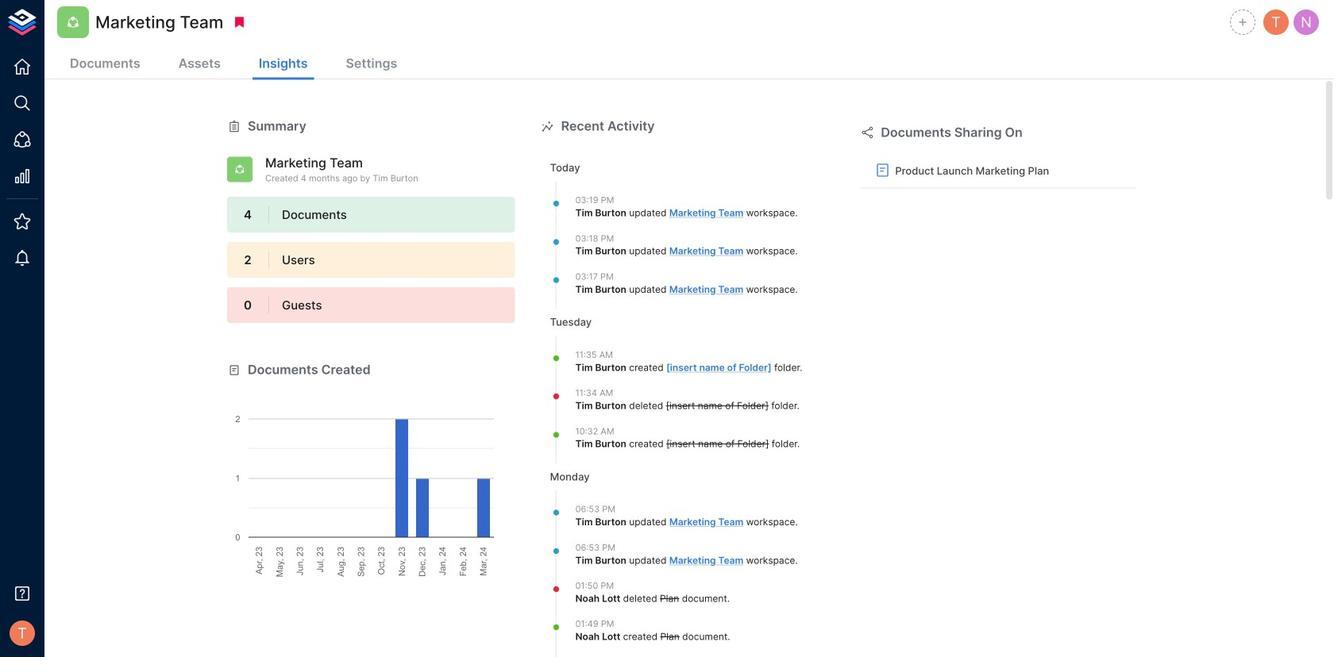 Task type: describe. For each thing, give the bounding box(es) containing it.
a chart. image
[[227, 379, 515, 578]]

remove bookmark image
[[232, 15, 247, 29]]



Task type: vqa. For each thing, say whether or not it's contained in the screenshot.
 field
no



Task type: locate. For each thing, give the bounding box(es) containing it.
a chart. element
[[227, 379, 515, 578]]



